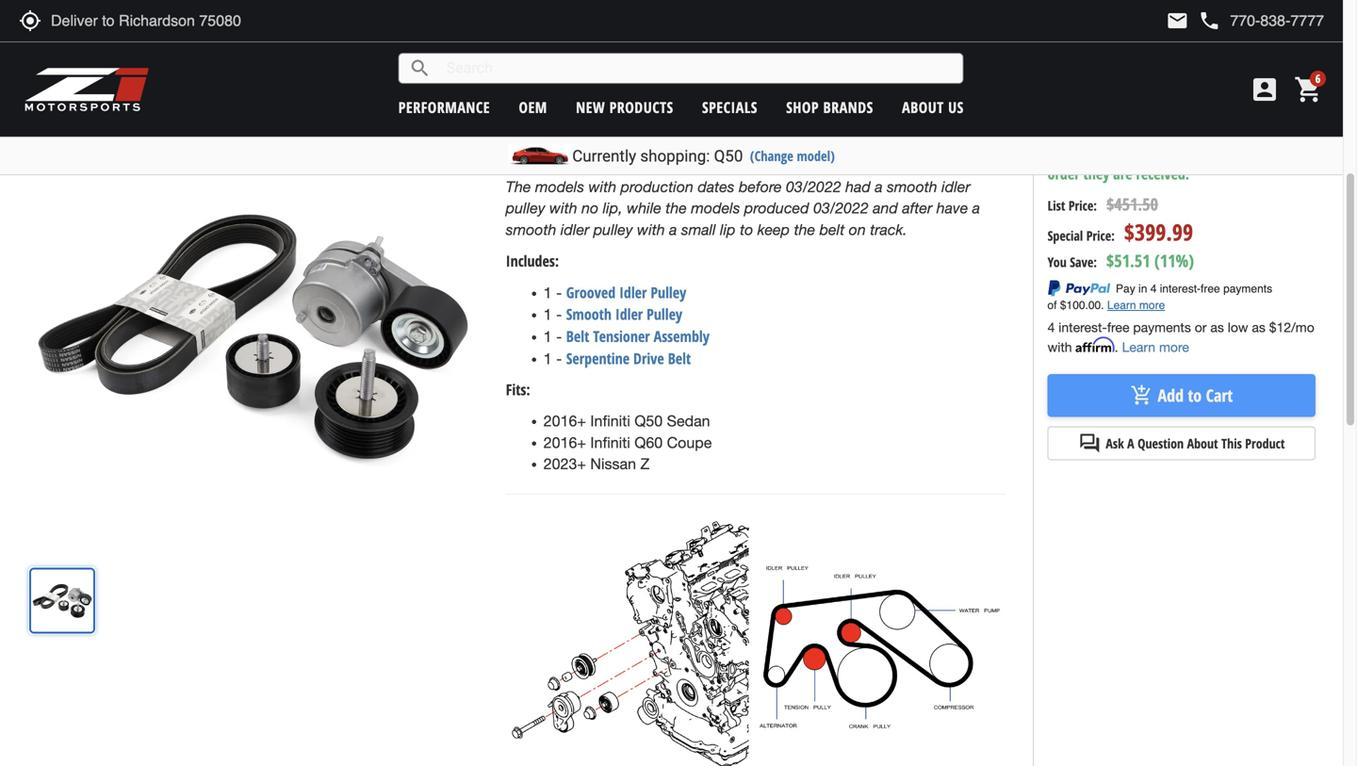 Task type: locate. For each thing, give the bounding box(es) containing it.
the right in in the right top of the page
[[1279, 142, 1298, 162]]

0 vertical spatial and
[[828, 104, 854, 121]]

belt inside the models with production dates before 03/2022 had a smooth idler pulley with no lip, while the models produced 03/2022 and after have a smooth idler pulley with a small lip to keep the belt on track.
[[820, 221, 845, 239]]

1 down 'includes:'
[[544, 284, 552, 302]]

- left smooth
[[557, 306, 562, 324]]

1 1 from the top
[[544, 284, 552, 302]]

0 horizontal spatial models
[[536, 178, 585, 196]]

1 vertical spatial q50
[[635, 413, 663, 430]]

1 vertical spatial infiniti
[[591, 434, 631, 452]]

learn more link
[[1123, 340, 1190, 355]]

product
[[1246, 435, 1286, 453]]

models down components
[[536, 178, 585, 196]]

the
[[894, 126, 915, 143], [1279, 142, 1298, 162], [659, 147, 680, 165], [666, 199, 687, 217], [795, 221, 816, 239]]

new products
[[576, 97, 674, 117]]

- left tensioner
[[557, 328, 562, 346]]

1 vertical spatial price:
[[1087, 227, 1116, 245]]

oem link
[[519, 97, 548, 117]]

orders
[[1167, 142, 1207, 162]]

supplier
[[1048, 142, 1096, 162]]

belt down 'us'
[[957, 126, 982, 143]]

/mo with
[[1048, 320, 1315, 355]]

1 vertical spatial models
[[691, 199, 741, 217]]

to
[[825, 126, 838, 143], [740, 221, 754, 239], [1189, 384, 1203, 407]]

pulley
[[506, 199, 546, 217], [594, 221, 633, 239]]

about up drive
[[903, 97, 945, 117]]

1 horizontal spatial q50
[[714, 147, 743, 166]]

idler up smooth idler pulley link
[[620, 282, 647, 303]]

1 horizontal spatial smooth
[[887, 178, 938, 196]]

with up drive
[[909, 104, 937, 121]]

1 horizontal spatial to
[[825, 126, 838, 143]]

idler
[[942, 178, 971, 196], [561, 221, 590, 239]]

search
[[409, 57, 432, 80]]

0 vertical spatial belt
[[567, 326, 590, 347]]

kit
[[573, 126, 589, 143]]

2 vertical spatial belt
[[820, 221, 845, 239]]

shopping_cart
[[1295, 74, 1325, 105]]

affirm . learn more
[[1076, 337, 1190, 355]]

special
[[1048, 227, 1084, 245]]

0 horizontal spatial to
[[740, 221, 754, 239]]

1 vertical spatial 03/2022
[[814, 199, 869, 217]]

the left drive
[[894, 126, 915, 143]]

1 horizontal spatial idler
[[942, 178, 971, 196]]

need
[[787, 126, 820, 143]]

0 horizontal spatial smooth
[[506, 221, 557, 239]]

to up 'model)'
[[825, 126, 838, 143]]

- left grooved
[[557, 284, 562, 302]]

a right had
[[875, 178, 883, 196]]

products
[[610, 97, 674, 117]]

03/2022 up on
[[814, 199, 869, 217]]

1 horizontal spatial models
[[691, 199, 741, 217]]

1 vertical spatial idler
[[561, 221, 590, 239]]

0 horizontal spatial or
[[743, 104, 757, 121]]

1 infiniti from the top
[[591, 413, 631, 430]]

q50 for shopping:
[[714, 147, 743, 166]]

assembly
[[654, 326, 710, 347]]

smooth
[[887, 178, 938, 196], [506, 221, 557, 239]]

q60
[[635, 434, 663, 452]]

q50
[[714, 147, 743, 166], [635, 413, 663, 430]]

after
[[903, 199, 933, 217]]

0 vertical spatial infiniti
[[591, 413, 631, 430]]

2 horizontal spatial and
[[873, 199, 899, 217]]

models
[[536, 178, 585, 196], [691, 199, 741, 217]]

models down dates
[[691, 199, 741, 217]]

0 vertical spatial price:
[[1069, 197, 1098, 214]]

you
[[758, 126, 783, 143]]

0 horizontal spatial q50
[[635, 413, 663, 430]]

and down complete
[[506, 147, 532, 165]]

about inside the question_answer ask a question about this product
[[1188, 435, 1219, 453]]

2 - from the top
[[557, 306, 562, 324]]

0 vertical spatial about
[[903, 97, 945, 117]]

received.
[[1137, 164, 1190, 184]]

0 vertical spatial pulley
[[506, 199, 546, 217]]

serpentine
[[567, 348, 630, 369]]

2 1 from the top
[[544, 306, 552, 324]]

model)
[[797, 147, 835, 165]]

shopping:
[[641, 147, 710, 166]]

1 horizontal spatial belt
[[668, 348, 691, 369]]

pulley down lip,
[[594, 221, 633, 239]]

the right keep in the top of the page
[[795, 221, 816, 239]]

performance
[[399, 97, 490, 117]]

- left 'serpentine'
[[557, 350, 562, 368]]

2023+
[[544, 456, 587, 473]]

1 left 'serpentine'
[[544, 350, 552, 368]]

Search search field
[[432, 54, 964, 83]]

3 - from the top
[[557, 328, 562, 346]]

2 as from the left
[[1253, 320, 1266, 335]]

with inside tackle your embarrassing squeaky or worn belt and pulleys with a complete kit that includes everything you need to service the drive belt and components right the first time.
[[909, 104, 937, 121]]

0 horizontal spatial as
[[1211, 320, 1225, 335]]

as left low
[[1211, 320, 1225, 335]]

idler down no
[[561, 221, 590, 239]]

4 1 from the top
[[544, 350, 552, 368]]

0 vertical spatial 03/2022
[[787, 178, 842, 196]]

belt up need
[[799, 104, 824, 121]]

performance link
[[399, 97, 490, 117]]

or inside tackle your embarrassing squeaky or worn belt and pulleys with a complete kit that includes everything you need to service the drive belt and components right the first time.
[[743, 104, 757, 121]]

price: up save:
[[1087, 227, 1116, 245]]

03/2022 down 'model)'
[[787, 178, 842, 196]]

2016+
[[544, 413, 587, 430], [544, 434, 587, 452]]

payments
[[1134, 320, 1192, 335]]

belt down assembly
[[668, 348, 691, 369]]

1 horizontal spatial about
[[1188, 435, 1219, 453]]

and up "service"
[[828, 104, 854, 121]]

mail link
[[1167, 9, 1189, 32]]

production
[[621, 178, 694, 196]]

2 vertical spatial and
[[873, 199, 899, 217]]

drive
[[634, 348, 665, 369]]

about left "this"
[[1188, 435, 1219, 453]]

add_shopping_cart add to cart
[[1131, 384, 1234, 407]]

1 horizontal spatial as
[[1253, 320, 1266, 335]]

and up 'track.'
[[873, 199, 899, 217]]

idler down grooved idler pulley link
[[616, 304, 643, 325]]

and
[[828, 104, 854, 121], [506, 147, 532, 165], [873, 199, 899, 217]]

account_box link
[[1246, 74, 1285, 105]]

0 vertical spatial smooth
[[887, 178, 938, 196]]

smooth up 'includes:'
[[506, 221, 557, 239]]

belt down smooth
[[567, 326, 590, 347]]

you
[[1048, 253, 1067, 271]]

2 infiniti from the top
[[591, 434, 631, 452]]

0 horizontal spatial idler
[[561, 221, 590, 239]]

0 vertical spatial or
[[743, 104, 757, 121]]

0 vertical spatial 2016+
[[544, 413, 587, 430]]

infiniti
[[591, 413, 631, 430], [591, 434, 631, 452]]

q50 inside '2016+ infiniti q50 sedan 2016+ infiniti q60 coupe 2023+ nissan z'
[[635, 413, 663, 430]]

belt
[[567, 326, 590, 347], [668, 348, 691, 369]]

0 horizontal spatial belt
[[567, 326, 590, 347]]

with
[[909, 104, 937, 121], [589, 178, 617, 196], [550, 199, 578, 217], [638, 221, 665, 239], [1048, 340, 1073, 355]]

are
[[1114, 164, 1133, 184]]

1 horizontal spatial or
[[1196, 320, 1207, 335]]

price: inside 'special price: $399.99 you save: $51.51 (11%)'
[[1087, 227, 1116, 245]]

to right add
[[1189, 384, 1203, 407]]

1 horizontal spatial and
[[828, 104, 854, 121]]

q50 down everything
[[714, 147, 743, 166]]

0 vertical spatial belt
[[799, 104, 824, 121]]

0 vertical spatial models
[[536, 178, 585, 196]]

1 vertical spatial belt
[[668, 348, 691, 369]]

smooth up after
[[887, 178, 938, 196]]

1 vertical spatial 2016+
[[544, 434, 587, 452]]

1 vertical spatial to
[[740, 221, 754, 239]]

1 vertical spatial about
[[1188, 435, 1219, 453]]

a left the small
[[670, 221, 677, 239]]

1 left smooth
[[544, 306, 552, 324]]

squeaky
[[683, 104, 739, 121]]

to right lip
[[740, 221, 754, 239]]

with down '4'
[[1048, 340, 1073, 355]]

phone
[[1199, 9, 1222, 32]]

$451.50
[[1107, 193, 1159, 216]]

as right low
[[1253, 320, 1266, 335]]

belt left on
[[820, 221, 845, 239]]

/mo
[[1292, 320, 1315, 335]]

.
[[1115, 340, 1119, 355]]

price: for $451.50
[[1069, 197, 1098, 214]]

idler up have
[[942, 178, 971, 196]]

or left low
[[1196, 320, 1207, 335]]

pulley down the
[[506, 199, 546, 217]]

time.
[[714, 147, 747, 165]]

specials
[[703, 97, 758, 117]]

-
[[557, 284, 562, 302], [557, 306, 562, 324], [557, 328, 562, 346], [557, 350, 562, 368]]

2 horizontal spatial to
[[1189, 384, 1203, 407]]

right
[[624, 147, 655, 165]]

q50 up q60
[[635, 413, 663, 430]]

1 horizontal spatial pulley
[[594, 221, 633, 239]]

question_answer ask a question about this product
[[1079, 432, 1286, 455]]

1 vertical spatial belt
[[957, 126, 982, 143]]

price: inside list price: $451.50
[[1069, 197, 1098, 214]]

1 vertical spatial smooth
[[506, 221, 557, 239]]

mail
[[1167, 9, 1189, 32]]

or left worn
[[743, 104, 757, 121]]

1 left tensioner
[[544, 328, 552, 346]]

account_box
[[1250, 74, 1281, 105]]

1
[[544, 284, 552, 302], [544, 306, 552, 324], [544, 328, 552, 346], [544, 350, 552, 368]]

1 vertical spatial or
[[1196, 320, 1207, 335]]

order
[[1048, 164, 1080, 184]]

price: right the list
[[1069, 197, 1098, 214]]

0 vertical spatial q50
[[714, 147, 743, 166]]

0 vertical spatial idler
[[942, 178, 971, 196]]

0 vertical spatial to
[[825, 126, 838, 143]]

smooth
[[567, 304, 612, 325]]

a
[[942, 104, 950, 121], [875, 178, 883, 196], [973, 199, 981, 217], [670, 221, 677, 239]]

a up drive
[[942, 104, 950, 121]]

list price: $451.50
[[1048, 193, 1159, 216]]

0 horizontal spatial and
[[506, 147, 532, 165]]



Task type: vqa. For each thing, say whether or not it's contained in the screenshot.
PROMOTIONS
no



Task type: describe. For each thing, give the bounding box(es) containing it.
before
[[739, 178, 782, 196]]

1 vertical spatial and
[[506, 147, 532, 165]]

they
[[1084, 164, 1110, 184]]

with left no
[[550, 199, 578, 217]]

keep
[[758, 221, 790, 239]]

currently
[[573, 147, 637, 166]]

mail phone
[[1167, 9, 1222, 32]]

new
[[576, 97, 606, 117]]

3 1 from the top
[[544, 328, 552, 346]]

the down production on the top of page
[[666, 199, 687, 217]]

a
[[1128, 435, 1135, 453]]

in
[[1264, 142, 1275, 162]]

1 vertical spatial idler
[[616, 304, 643, 325]]

includes
[[624, 126, 680, 143]]

list
[[1048, 197, 1066, 214]]

smooth idler pulley link
[[567, 304, 683, 325]]

and inside the models with production dates before 03/2022 had a smooth idler pulley with no lip, while the models produced 03/2022 and after have a smooth idler pulley with a small lip to keep the belt on track.
[[873, 199, 899, 217]]

dates
[[698, 178, 735, 196]]

2 vertical spatial to
[[1189, 384, 1203, 407]]

question
[[1138, 435, 1185, 453]]

free
[[1108, 320, 1130, 335]]

that
[[593, 126, 619, 143]]

while
[[627, 199, 662, 217]]

the
[[506, 178, 531, 196]]

1 vertical spatial pulley
[[594, 221, 633, 239]]

1 - from the top
[[557, 284, 562, 302]]

us
[[949, 97, 964, 117]]

low
[[1229, 320, 1249, 335]]

backorder.
[[1100, 142, 1164, 162]]

brands
[[824, 97, 874, 117]]

z1 motorsports logo image
[[24, 66, 150, 113]]

shop
[[787, 97, 820, 117]]

pulleys
[[858, 104, 905, 121]]

about us link
[[903, 97, 964, 117]]

tackle your embarrassing squeaky or worn belt and pulleys with a complete kit that includes everything you need to service the drive belt and components right the first time.
[[506, 104, 982, 165]]

4 interest-free payments or as low as $12
[[1048, 320, 1292, 335]]

2016+ infiniti q50 sedan 2016+ infiniti q60 coupe 2023+ nissan z
[[544, 413, 712, 473]]

small
[[682, 221, 716, 239]]

a right have
[[973, 199, 981, 217]]

tackle
[[506, 104, 549, 121]]

the inside supplier backorder. orders will ship in the order they are received.
[[1279, 142, 1298, 162]]

to inside tackle your embarrassing squeaky or worn belt and pulleys with a complete kit that includes everything you need to service the drive belt and components right the first time.
[[825, 126, 838, 143]]

coupe
[[667, 434, 712, 452]]

1 vertical spatial pulley
[[647, 304, 683, 325]]

(change model) link
[[751, 147, 835, 165]]

add
[[1159, 384, 1184, 407]]

1 2016+ from the top
[[544, 413, 587, 430]]

shop brands link
[[787, 97, 874, 117]]

save:
[[1071, 253, 1098, 271]]

to inside the models with production dates before 03/2022 had a smooth idler pulley with no lip, while the models produced 03/2022 and after have a smooth idler pulley with a small lip to keep the belt on track.
[[740, 221, 754, 239]]

belt tensioner assembly link
[[567, 326, 710, 347]]

serpentine drive belt link
[[567, 348, 691, 369]]

4
[[1048, 320, 1056, 335]]

price: for $399.99
[[1087, 227, 1116, 245]]

worn
[[761, 104, 795, 121]]

track.
[[871, 221, 908, 239]]

had
[[846, 178, 871, 196]]

0 vertical spatial idler
[[620, 282, 647, 303]]

sedan
[[667, 413, 711, 430]]

new products link
[[576, 97, 674, 117]]

currently shopping: q50 (change model)
[[573, 147, 835, 166]]

the left first
[[659, 147, 680, 165]]

produced
[[745, 199, 810, 217]]

ship
[[1236, 142, 1260, 162]]

with inside /mo with
[[1048, 340, 1073, 355]]

complete
[[506, 126, 569, 143]]

the models with production dates before 03/2022 had a smooth idler pulley with no lip, while the models produced 03/2022 and after have a smooth idler pulley with a small lip to keep the belt on track.
[[506, 178, 981, 239]]

grooved idler pulley link
[[567, 282, 687, 303]]

cart
[[1207, 384, 1234, 407]]

learn
[[1123, 340, 1156, 355]]

on
[[849, 221, 866, 239]]

components
[[536, 147, 620, 165]]

0 vertical spatial pulley
[[651, 282, 687, 303]]

about us
[[903, 97, 964, 117]]

grooved
[[567, 282, 616, 303]]

or for squeaky
[[743, 104, 757, 121]]

with down the while
[[638, 221, 665, 239]]

more
[[1160, 340, 1190, 355]]

0 horizontal spatial about
[[903, 97, 945, 117]]

$51.51
[[1107, 249, 1151, 272]]

everything
[[684, 126, 754, 143]]

shop brands
[[787, 97, 874, 117]]

1 as from the left
[[1211, 320, 1225, 335]]

2 2016+ from the top
[[544, 434, 587, 452]]

or for payments
[[1196, 320, 1207, 335]]

(11%)
[[1155, 249, 1195, 272]]

4 - from the top
[[557, 350, 562, 368]]

lip,
[[603, 199, 623, 217]]

drive
[[920, 126, 953, 143]]

tensioner
[[593, 326, 650, 347]]

oem
[[519, 97, 548, 117]]

special price: $399.99 you save: $51.51 (11%)
[[1048, 217, 1195, 272]]

specials link
[[703, 97, 758, 117]]

question_answer
[[1079, 432, 1102, 455]]

$12
[[1270, 320, 1292, 335]]

nissan
[[591, 456, 637, 473]]

with up lip,
[[589, 178, 617, 196]]

a inside tackle your embarrassing squeaky or worn belt and pulleys with a complete kit that includes everything you need to service the drive belt and components right the first time.
[[942, 104, 950, 121]]

ask
[[1107, 435, 1125, 453]]

q50 for infiniti
[[635, 413, 663, 430]]

0 horizontal spatial pulley
[[506, 199, 546, 217]]

supplier backorder. orders will ship in the order they are received.
[[1048, 142, 1298, 184]]



